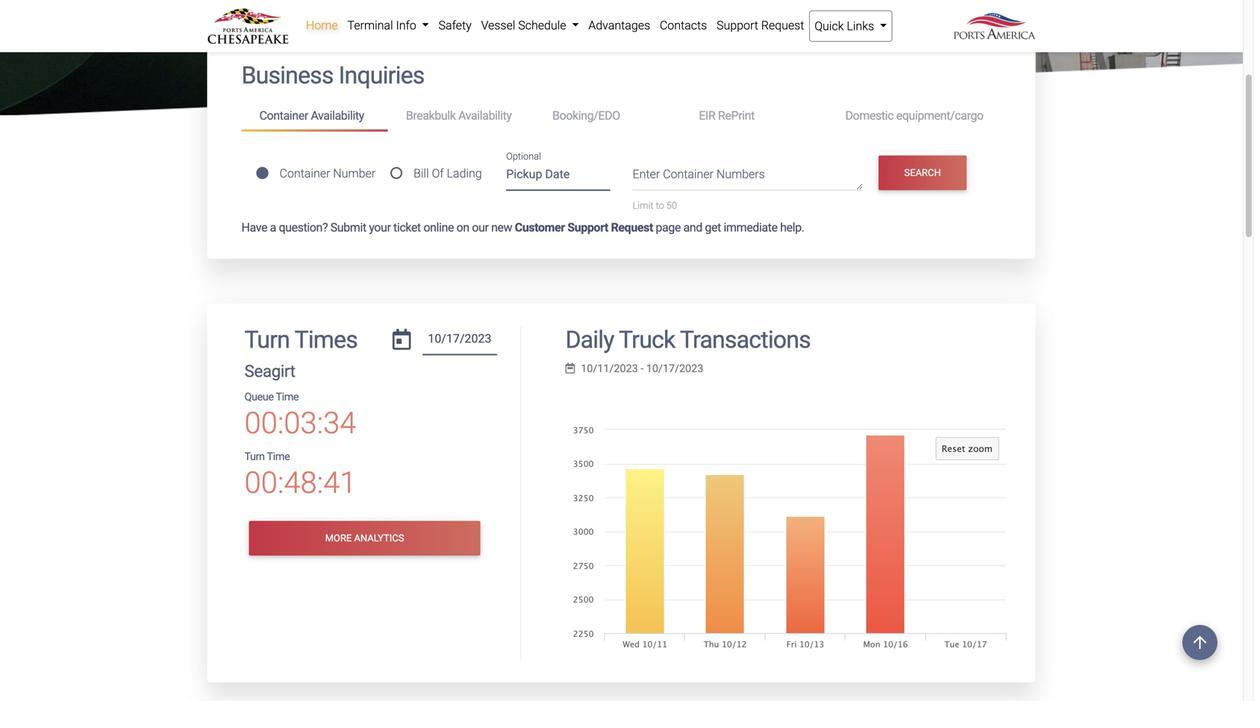 Task type: describe. For each thing, give the bounding box(es) containing it.
numbers
[[716, 167, 765, 181]]

50
[[666, 200, 677, 211]]

Optional text field
[[506, 162, 610, 191]]

booking/edo link
[[534, 102, 681, 130]]

have a question? submit your ticket online on our new customer support request page and get immediate help.
[[241, 221, 804, 235]]

page
[[656, 221, 681, 235]]

seagirt
[[244, 362, 295, 382]]

safety image
[[0, 0, 1243, 284]]

number
[[333, 166, 376, 180]]

times
[[295, 326, 357, 354]]

more
[[325, 533, 352, 544]]

home
[[306, 18, 338, 32]]

online
[[423, 221, 454, 235]]

limit
[[633, 200, 653, 211]]

on
[[456, 221, 469, 235]]

request inside main content
[[611, 221, 653, 235]]

and
[[683, 221, 702, 235]]

container number
[[280, 166, 376, 180]]

domestic
[[845, 109, 894, 123]]

turn for turn times
[[244, 326, 290, 354]]

quick
[[815, 19, 844, 33]]

none text field inside main content
[[422, 326, 497, 356]]

our
[[472, 221, 488, 235]]

a
[[270, 221, 276, 235]]

immediate
[[724, 221, 778, 235]]

turn times
[[244, 326, 357, 354]]

vessel
[[481, 18, 515, 32]]

bill
[[414, 166, 429, 180]]

eir reprint
[[699, 109, 755, 123]]

domestic equipment/cargo
[[845, 109, 983, 123]]

terminal
[[347, 18, 393, 32]]

calendar week image
[[565, 364, 575, 374]]

enter
[[633, 167, 660, 181]]

advantages link
[[584, 10, 655, 40]]

your
[[369, 221, 391, 235]]

of
[[432, 166, 444, 180]]

quick links link
[[809, 10, 892, 42]]

support inside main content
[[567, 221, 608, 235]]

go to top image
[[1182, 626, 1218, 661]]

schedule
[[518, 18, 566, 32]]

time for 00:48:41
[[267, 451, 290, 463]]

domestic equipment/cargo link
[[827, 102, 1001, 130]]

eir reprint link
[[681, 102, 827, 130]]

equipment/cargo
[[896, 109, 983, 123]]

safety
[[439, 18, 472, 32]]

info
[[396, 18, 416, 32]]

search button
[[879, 156, 967, 190]]

container up 50
[[663, 167, 714, 181]]

terminal info
[[347, 18, 419, 32]]

0 vertical spatial support
[[717, 18, 758, 32]]

breakbulk availability
[[406, 109, 512, 123]]

request inside 'support request' link
[[761, 18, 804, 32]]



Task type: vqa. For each thing, say whether or not it's contained in the screenshot.
Daily
yes



Task type: locate. For each thing, give the bounding box(es) containing it.
1 vertical spatial request
[[611, 221, 653, 235]]

links
[[847, 19, 874, 33]]

submit
[[330, 221, 366, 235]]

1 vertical spatial support
[[567, 221, 608, 235]]

bill of lading
[[414, 166, 482, 180]]

container inside container availability link
[[259, 109, 308, 123]]

container for container number
[[280, 166, 330, 180]]

turn up seagirt
[[244, 326, 290, 354]]

support
[[717, 18, 758, 32], [567, 221, 608, 235]]

container availability
[[259, 109, 364, 123]]

10/17/2023
[[646, 362, 703, 375]]

time
[[276, 391, 299, 404], [267, 451, 290, 463]]

lading
[[447, 166, 482, 180]]

1 availability from the left
[[311, 109, 364, 123]]

availability for breakbulk availability
[[458, 109, 512, 123]]

home link
[[301, 10, 343, 40]]

contacts
[[660, 18, 707, 32]]

container for container availability
[[259, 109, 308, 123]]

daily truck transactions
[[565, 326, 811, 354]]

2 availability from the left
[[458, 109, 512, 123]]

customer
[[515, 221, 565, 235]]

limit to 50
[[633, 200, 677, 211]]

1 horizontal spatial support
[[717, 18, 758, 32]]

1 vertical spatial time
[[267, 451, 290, 463]]

optional
[[506, 151, 541, 162]]

analytics
[[354, 533, 404, 544]]

more analytics link
[[249, 521, 480, 556]]

container down business
[[259, 109, 308, 123]]

request
[[761, 18, 804, 32], [611, 221, 653, 235]]

breakbulk
[[406, 109, 456, 123]]

support right customer
[[567, 221, 608, 235]]

support right contacts at the top of the page
[[717, 18, 758, 32]]

turn up 00:48:41 at the left
[[244, 451, 265, 463]]

-
[[641, 362, 644, 375]]

vessel schedule link
[[476, 10, 584, 40]]

0 vertical spatial time
[[276, 391, 299, 404]]

0 horizontal spatial request
[[611, 221, 653, 235]]

container
[[259, 109, 308, 123], [280, 166, 330, 180], [663, 167, 714, 181]]

None text field
[[422, 326, 497, 356]]

turn
[[244, 326, 290, 354], [244, 451, 265, 463]]

quick links
[[815, 19, 877, 33]]

turn time 00:48:41
[[244, 451, 356, 501]]

support request link
[[712, 10, 809, 40]]

0 horizontal spatial availability
[[311, 109, 364, 123]]

to
[[656, 200, 664, 211]]

terminal info link
[[343, 10, 434, 40]]

turn inside turn time 00:48:41
[[244, 451, 265, 463]]

time inside turn time 00:48:41
[[267, 451, 290, 463]]

advantages
[[588, 18, 650, 32]]

0 vertical spatial request
[[761, 18, 804, 32]]

help.
[[780, 221, 804, 235]]

breakbulk availability link
[[388, 102, 534, 130]]

00:03:34
[[244, 406, 356, 441]]

00:48:41
[[244, 466, 356, 501]]

1 horizontal spatial request
[[761, 18, 804, 32]]

availability for container availability
[[311, 109, 364, 123]]

calendar day image
[[393, 329, 411, 350]]

new
[[491, 221, 512, 235]]

booking/edo
[[552, 109, 620, 123]]

0 horizontal spatial support
[[567, 221, 608, 235]]

0 vertical spatial turn
[[244, 326, 290, 354]]

container left number at the top of the page
[[280, 166, 330, 180]]

business
[[241, 62, 333, 90]]

inquiries
[[339, 62, 424, 90]]

time inside queue time 00:03:34
[[276, 391, 299, 404]]

contacts link
[[655, 10, 712, 40]]

safety link
[[434, 10, 476, 40]]

have
[[241, 221, 267, 235]]

queue
[[244, 391, 274, 404]]

truck
[[619, 326, 675, 354]]

time for 00:03:34
[[276, 391, 299, 404]]

get
[[705, 221, 721, 235]]

ticket
[[393, 221, 421, 235]]

container availability link
[[241, 102, 388, 132]]

main content
[[196, 39, 1047, 702]]

time right the queue
[[276, 391, 299, 404]]

availability
[[311, 109, 364, 123], [458, 109, 512, 123]]

1 vertical spatial turn
[[244, 451, 265, 463]]

1 horizontal spatial availability
[[458, 109, 512, 123]]

reprint
[[718, 109, 755, 123]]

10/11/2023 - 10/17/2023
[[581, 362, 703, 375]]

transactions
[[680, 326, 811, 354]]

more analytics
[[325, 533, 404, 544]]

customer support request link
[[515, 221, 653, 235]]

main content containing 00:03:34
[[196, 39, 1047, 702]]

queue time 00:03:34
[[244, 391, 356, 441]]

request down limit
[[611, 221, 653, 235]]

business inquiries
[[241, 62, 424, 90]]

support request
[[717, 18, 804, 32]]

question?
[[279, 221, 328, 235]]

daily
[[565, 326, 614, 354]]

availability down the business inquiries
[[311, 109, 364, 123]]

request left "quick"
[[761, 18, 804, 32]]

availability right breakbulk
[[458, 109, 512, 123]]

time up 00:48:41 at the left
[[267, 451, 290, 463]]

eir
[[699, 109, 715, 123]]

10/11/2023
[[581, 362, 638, 375]]

search
[[904, 167, 941, 178]]

vessel schedule
[[481, 18, 569, 32]]

turn for turn time 00:48:41
[[244, 451, 265, 463]]

Enter Container Numbers text field
[[633, 165, 863, 191]]

1 turn from the top
[[244, 326, 290, 354]]

enter container numbers
[[633, 167, 765, 181]]

2 turn from the top
[[244, 451, 265, 463]]



